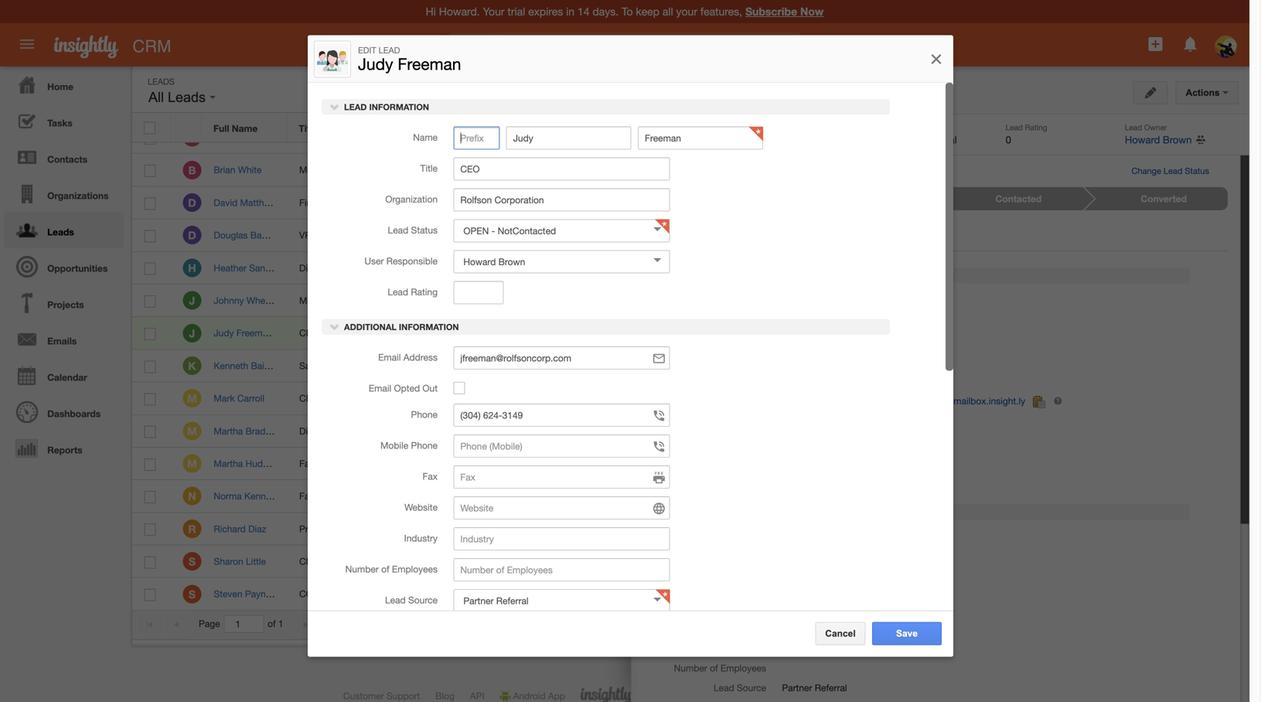 Task type: locate. For each thing, give the bounding box(es) containing it.
partner referral
[[887, 134, 957, 146], [782, 682, 847, 693]]

judy inside edit lead judy freeman
[[358, 54, 393, 73]]

director cell up chevron down image
[[287, 252, 373, 285]]

vp of sales down chevron down icon
[[299, 132, 347, 143]]

m link left martha bradley
[[183, 422, 201, 440]]

nkennedy@swaniawskillc.com cell
[[544, 480, 681, 513]]

9 open - notcontacted cell from the top
[[629, 546, 734, 578]]

2 m from the top
[[187, 425, 197, 438]]

inc inside k row
[[408, 360, 420, 371]]

blog
[[436, 691, 455, 702]]

0 vertical spatial 16-
[[727, 132, 741, 143]]

director cell for m
[[287, 415, 373, 448]]

follow image inside s row
[[948, 588, 962, 602]]

1 vertical spatial s link
[[183, 585, 201, 604]]

1 vertical spatial m
[[187, 425, 197, 438]]

howard inside j row
[[862, 328, 895, 339]]

number of employees up block
[[345, 564, 438, 575]]

baker
[[250, 230, 275, 241]]

2 horizontal spatial title
[[749, 328, 766, 338]]

2 vertical spatial judy freeman
[[214, 328, 273, 339]]

9 open from the top
[[641, 556, 667, 567]]

0 vertical spatial director cell
[[287, 252, 373, 285]]

number of employees up terms on the bottom right of page
[[674, 663, 766, 674]]

jfreeman@rolfsoncorp.com
[[556, 328, 667, 339]]

1 vertical spatial judy freeman
[[782, 311, 841, 321]]

1 vertical spatial lead status
[[388, 225, 438, 236]]

1 phone field image from the top
[[652, 409, 666, 424]]

2 vertical spatial director
[[299, 426, 332, 436]]

6 notcontacted from the top
[[676, 426, 734, 436]]

durgan
[[385, 230, 415, 241]]

3 follow image from the top
[[948, 359, 962, 374]]

lead inside lead status not contacted
[[648, 123, 665, 132]]

ceo cell
[[287, 317, 373, 350], [287, 383, 373, 415]]

opted
[[394, 383, 420, 394]]

judy up howe-
[[358, 54, 393, 73]]

2 closed - disqualified cell from the top
[[629, 154, 736, 187]]

director cell down sales manager cell
[[287, 415, 373, 448]]

right click to copy email address image
[[1033, 396, 1046, 408]]

2 follow image from the top
[[948, 327, 962, 341]]

(928) 565468 cell
[[458, 415, 544, 448]]

david matthews
[[214, 197, 281, 208]]

lead status
[[640, 123, 693, 134], [388, 225, 438, 236]]

1 vp from the top
[[299, 132, 311, 143]]

swaniawski llc cell
[[373, 480, 458, 513]]

vp of sales cell down chevron down icon
[[287, 121, 373, 154]]

0 horizontal spatial rating
[[411, 287, 438, 297]]

(805) 715-0369 cell
[[458, 513, 544, 546]]

llc down industry
[[420, 556, 437, 567]]

judy up last name text box
[[687, 86, 722, 105]]

1 j link from the top
[[183, 291, 201, 310]]

- inside r row
[[681, 524, 685, 534]]

0 vertical spatial email
[[555, 123, 580, 134]]

Prefix text field
[[454, 126, 500, 150]]

(304)
[[470, 328, 491, 339]]

bogan-auer, inc. cell
[[373, 154, 458, 187]]

source
[[408, 595, 438, 606], [737, 682, 766, 693]]

d up h link
[[188, 229, 196, 242]]

user responsible
[[365, 256, 438, 266]]

0 horizontal spatial email address
[[378, 352, 438, 363]]

email up title text field on the top
[[555, 123, 580, 134]]

brown inside row group
[[897, 328, 924, 339]]

0 vertical spatial d
[[188, 196, 196, 209]]

m for martha hudson
[[187, 458, 197, 470]]

block
[[385, 589, 408, 600]]

1 closed - disqualified from the top
[[641, 132, 736, 143]]

property manager
[[299, 524, 374, 534]]

d row
[[132, 187, 1013, 219], [132, 219, 1013, 252]]

inc right block
[[411, 589, 424, 600]]

follow image inside a row
[[948, 131, 962, 145]]

closed - disqualified cell
[[629, 121, 736, 154], [629, 154, 736, 187], [629, 350, 736, 383], [629, 513, 736, 546]]

reports link
[[4, 430, 124, 466]]

1 1:35 from the top
[[774, 132, 792, 143]]

vp of sales cell for a
[[287, 121, 373, 154]]

n row
[[132, 480, 1013, 513]]

(412)
[[470, 556, 491, 567]]

director inside h row
[[299, 262, 332, 273]]

manager cell up finance director
[[287, 154, 373, 187]]

mbradley@shieldsgigot.com cell
[[544, 415, 673, 448]]

inc for k
[[408, 360, 420, 371]]

lead image
[[646, 75, 677, 106]]

open inside h row
[[641, 262, 667, 273]]

cell
[[850, 121, 936, 154], [544, 154, 629, 187], [715, 154, 850, 187], [850, 154, 936, 187], [975, 154, 1013, 187], [715, 187, 850, 219], [850, 187, 936, 219], [715, 219, 850, 252], [850, 219, 936, 252], [975, 219, 1013, 252], [715, 252, 850, 285], [850, 252, 936, 285], [544, 285, 629, 317], [629, 285, 715, 317], [715, 285, 850, 317], [850, 285, 936, 317], [975, 285, 1013, 317], [132, 317, 171, 350], [975, 317, 1013, 350], [715, 350, 850, 383], [850, 350, 936, 383], [975, 350, 1013, 383], [715, 383, 850, 415], [850, 383, 936, 415], [373, 415, 458, 448], [715, 415, 850, 448], [850, 415, 936, 448], [975, 415, 1013, 448], [373, 448, 458, 480], [715, 448, 850, 480], [850, 448, 936, 480], [975, 448, 1013, 480], [715, 480, 850, 513], [850, 480, 936, 513], [715, 513, 850, 546], [850, 513, 936, 546], [715, 546, 850, 578], [850, 546, 936, 578], [975, 546, 1013, 578], [715, 578, 850, 611], [850, 578, 936, 611], [975, 578, 1013, 611]]

1 horizontal spatial brown
[[1163, 134, 1192, 146]]

anne.lynch@howeblanda.com cell
[[544, 121, 680, 154]]

3 closed from the top
[[641, 360, 679, 371]]

1 vertical spatial address
[[404, 352, 438, 363]]

2 vertical spatial information
[[399, 322, 459, 332]]

9 notcontacted from the top
[[676, 556, 734, 567]]

column header
[[171, 114, 202, 143]]

sons inside cell
[[428, 197, 449, 208]]

1 pm from the top
[[795, 132, 809, 143]]

import up export
[[1037, 181, 1064, 192]]

0 vertical spatial 23
[[761, 132, 771, 143]]

1 horizontal spatial title
[[420, 163, 438, 174]]

1 vertical spatial phone
[[411, 409, 438, 420]]

closed - disqualified down last name text box
[[641, 165, 736, 175]]

1 vertical spatial brown
[[897, 328, 924, 339]]

s link for sharon little
[[183, 552, 201, 571]]

follow image for mcarroll@gsd.com
[[948, 392, 962, 407]]

1 vertical spatial facility
[[299, 491, 328, 502]]

fax inside judy freeman 'dialog'
[[423, 471, 438, 482]]

sales for a
[[324, 132, 347, 143]]

open - notcontacted for mhudson@andersoninc.com
[[641, 458, 734, 469]]

notcontacted inside h row
[[676, 262, 734, 273]]

navigation
[[0, 67, 124, 466]]

customer
[[343, 691, 384, 702]]

23
[[761, 132, 771, 143], [1071, 244, 1081, 255], [761, 328, 771, 339]]

- right the website field image
[[669, 491, 673, 502]]

norma
[[214, 491, 242, 502]]

closed down not
[[641, 165, 679, 175]]

employees inside judy freeman 'dialog'
[[392, 564, 438, 575]]

freeman inside edit lead judy freeman
[[398, 54, 461, 73]]

notcontacted inside n row
[[676, 491, 734, 502]]

notcontacted
[[676, 197, 734, 208], [676, 230, 734, 241], [676, 262, 734, 273], [676, 328, 734, 339], [676, 393, 734, 404], [676, 426, 734, 436], [676, 458, 734, 469], [676, 491, 734, 502], [676, 556, 734, 567], [676, 589, 734, 600]]

mcarroll@gsd.com cell
[[544, 383, 633, 415]]

0 horizontal spatial lead information
[[342, 102, 429, 112]]

1 vertical spatial inc
[[411, 589, 424, 600]]

1 horizontal spatial referral
[[922, 134, 957, 146]]

open - notcontacted for douglas.baker@durganandsons.com
[[641, 230, 734, 241]]

martha down mark
[[214, 426, 243, 436]]

16- inside a row
[[727, 132, 741, 143]]

closed - disqualified cell for b
[[629, 154, 736, 187]]

1 horizontal spatial source
[[737, 682, 766, 693]]

1:35 inside cell
[[774, 132, 792, 143]]

heather sanders
[[214, 262, 284, 273]]

source for organization
[[408, 595, 438, 606]]

j link for johnny wheeler
[[183, 291, 201, 310]]

0 horizontal spatial 1
[[278, 619, 284, 629]]

1 d from the top
[[188, 196, 196, 209]]

details link
[[648, 227, 697, 248]]

judy freeman inside row group
[[214, 328, 273, 339]]

mhudson@andersoninc.com cell
[[544, 448, 674, 480]]

1 vertical spatial rating
[[411, 287, 438, 297]]

lead status up not
[[640, 123, 693, 134]]

martha hudson
[[214, 458, 278, 469]]

0 vertical spatial m
[[187, 392, 197, 405]]

open - notcontacted cell for jfreeman@rolfsoncorp.com
[[629, 317, 734, 350]]

1 vertical spatial j link
[[183, 324, 201, 342]]

sons down the inc.
[[428, 197, 449, 208]]

None number field
[[454, 281, 504, 304]]

notcontacted for sharon.little@sawayn.com
[[676, 556, 734, 567]]

1 horizontal spatial address
[[582, 123, 619, 134]]

2 vp of sales cell from the top
[[287, 219, 373, 252]]

1 closed from the top
[[641, 132, 679, 143]]

and left "farrell"
[[459, 295, 475, 306]]

1 follow image from the top
[[948, 196, 962, 211]]

terms of service link
[[725, 691, 794, 702]]

facility manager inside 'm' row
[[299, 458, 368, 469]]

2 16-nov-23 1:35 pm cell from the top
[[715, 317, 850, 350]]

ceo
[[782, 328, 802, 338], [299, 328, 319, 339], [299, 393, 319, 404]]

smartmerge leads
[[1023, 117, 1115, 127]]

2 d link from the top
[[183, 226, 201, 245]]

manager inside r row
[[337, 524, 374, 534]]

3 closed - disqualified cell from the top
[[629, 350, 736, 383]]

2 vertical spatial phone
[[411, 440, 438, 451]]

douglas.baker@durganandsons.com
[[556, 230, 707, 241]]

judy down created
[[767, 134, 789, 146]]

rating inside judy freeman 'dialog'
[[411, 287, 438, 297]]

2 notcontacted from the top
[[676, 230, 734, 241]]

lead status inside judy freeman 'dialog'
[[388, 225, 438, 236]]

open down sharon.little@sawayn.com in the bottom of the page
[[641, 589, 667, 600]]

import down export leads
[[1084, 244, 1111, 255]]

- inside j row
[[669, 328, 673, 339]]

1 vertical spatial d link
[[183, 226, 201, 245]]

follow image for d
[[948, 196, 962, 211]]

facility for m
[[299, 458, 328, 469]]

1 vertical spatial organization
[[385, 194, 438, 205]]

lead status down 'ebert and sons' cell
[[388, 225, 438, 236]]

j link down h
[[183, 291, 201, 310]]

pm
[[795, 132, 809, 143], [795, 328, 809, 339]]

leads
[[148, 77, 175, 87], [168, 89, 206, 105], [1066, 181, 1092, 192], [1067, 203, 1092, 213], [47, 227, 74, 237]]

(251) 735-5824 cell
[[458, 154, 544, 187]]

number inside judy freeman 'dialog'
[[345, 564, 379, 575]]

5 open - notcontacted from the top
[[641, 426, 734, 436]]

phone field image down phone field icon
[[652, 470, 666, 486]]

coo cell
[[287, 578, 373, 611]]

notifications image
[[1182, 35, 1200, 53]]

1 vertical spatial number of employees
[[674, 663, 766, 674]]

1 vertical spatial employees
[[721, 663, 766, 674]]

vp of sales cell down finance director
[[287, 219, 373, 252]]

7 open - notcontacted cell from the top
[[629, 448, 734, 480]]

status:
[[673, 166, 708, 176]]

0 vertical spatial lead source
[[385, 595, 438, 606]]

fax for title
[[751, 604, 766, 614]]

0 vertical spatial martha
[[214, 426, 243, 436]]

source inside judy freeman 'dialog'
[[408, 595, 438, 606]]

1 vertical spatial 1:35
[[774, 328, 792, 339]]

source for title
[[737, 682, 766, 693]]

16- for 16-nov-23 import
[[1037, 244, 1051, 255]]

1 vertical spatial sons
[[436, 230, 457, 241]]

1 open - notcontacted from the top
[[641, 197, 734, 208]]

2 s row from the top
[[132, 578, 1013, 611]]

16-nov-23 1:35 pm cell
[[715, 121, 850, 154], [715, 317, 850, 350]]

0 vertical spatial vp of sales cell
[[287, 121, 373, 154]]

facility
[[299, 458, 328, 469], [299, 491, 328, 502]]

4 disqualified from the top
[[687, 524, 736, 534]]

director right finance
[[335, 197, 367, 208]]

1 open from the top
[[641, 197, 667, 208]]

sales down finance director cell
[[324, 230, 347, 241]]

7 open - notcontacted from the top
[[641, 491, 734, 502]]

closed - disqualified up "status:"
[[641, 132, 736, 143]]

(937) 360-8462 cell
[[458, 285, 544, 317]]

- down lead status not contacted
[[681, 165, 685, 175]]

s for steven payne
[[189, 588, 196, 601]]

ceo inside j row
[[299, 328, 319, 339]]

0 vertical spatial j
[[189, 294, 195, 307]]

0 vertical spatial howard brown link
[[1125, 134, 1192, 146]]

2 facility manager cell from the top
[[287, 480, 373, 513]]

open for dmatthews@ebertandsons.com
[[641, 197, 667, 208]]

facility manager for n
[[299, 491, 368, 502]]

3 m from the top
[[187, 458, 197, 470]]

2 s link from the top
[[183, 585, 201, 604]]

judy up open - notcontacted 16-nov-23 1:35 pm
[[782, 311, 802, 321]]

gottlieb, schultz and d'amore cell
[[373, 383, 511, 415]]

m row
[[132, 383, 1013, 415], [132, 415, 1013, 448], [132, 448, 1013, 480]]

closed up lead status:
[[641, 132, 679, 143]]

open - notcontacted cell for nkennedy@swaniawskillc.com
[[629, 480, 734, 513]]

llc up website
[[436, 491, 453, 502]]

0 horizontal spatial fax
[[423, 471, 438, 482]]

manager inside n row
[[331, 491, 368, 502]]

2 vertical spatial title
[[749, 328, 766, 338]]

2 vertical spatial m link
[[183, 454, 201, 473]]

3 disqualified from the top
[[687, 360, 736, 371]]

open for hsanders@trophygroup.com
[[641, 262, 667, 273]]

0 vertical spatial s link
[[183, 552, 201, 571]]

2 m row from the top
[[132, 415, 1013, 448]]

number of employees inside judy freeman 'dialog'
[[345, 564, 438, 575]]

finance director cell
[[287, 187, 373, 219]]

1 vertical spatial information
[[696, 271, 756, 281]]

email address up b row
[[555, 123, 619, 134]]

2 manager cell from the top
[[287, 285, 373, 317]]

1 vertical spatial director cell
[[287, 415, 373, 448]]

follow image inside k row
[[948, 359, 962, 374]]

1 horizontal spatial import
[[1084, 244, 1111, 255]]

sons for ebert and sons
[[428, 197, 449, 208]]

open up kbailey@toobinc.com closed - disqualified in the bottom of the page
[[641, 328, 667, 339]]

sales for d
[[324, 230, 347, 241]]

0 horizontal spatial partner referral
[[782, 682, 847, 693]]

First Name text field
[[506, 126, 632, 150]]

4 open from the top
[[641, 328, 667, 339]]

3 notcontacted from the top
[[676, 262, 734, 273]]

- down lead status:
[[669, 197, 673, 208]]

martha up norma
[[214, 458, 243, 469]]

lead information
[[342, 102, 429, 112], [668, 271, 756, 281]]

status down 'ebert and sons' cell
[[411, 225, 438, 236]]

follow image for mhudson@andersoninc.com
[[948, 457, 962, 472]]

facility inside n row
[[299, 491, 328, 502]]

0 vertical spatial manager cell
[[287, 154, 373, 187]]

8 open from the top
[[641, 491, 667, 502]]

0 horizontal spatial number of employees
[[345, 564, 438, 575]]

judy freeman
[[687, 86, 790, 105], [782, 311, 841, 321], [214, 328, 273, 339]]

leads up export leads
[[1066, 181, 1092, 192]]

judy
[[358, 54, 393, 73], [687, 86, 722, 105], [767, 134, 789, 146], [782, 311, 802, 321], [214, 328, 234, 339]]

0 vertical spatial rating
[[1025, 123, 1048, 132]]

360-
[[493, 295, 512, 306]]

name inside "row"
[[232, 123, 258, 134]]

m left martha bradley
[[187, 425, 197, 438]]

d down b
[[188, 196, 196, 209]]

1 j row from the top
[[132, 285, 1013, 317]]

crm
[[133, 36, 171, 56]]

actions
[[1186, 87, 1223, 98]]

0 vertical spatial vp
[[299, 132, 311, 143]]

row group
[[132, 121, 1013, 611]]

follow image
[[795, 88, 809, 103], [948, 131, 962, 145], [948, 163, 962, 178], [948, 229, 962, 243], [948, 261, 962, 276], [948, 294, 962, 309], [948, 392, 962, 407], [948, 425, 962, 439], [948, 457, 962, 472], [948, 490, 962, 504], [948, 522, 962, 537], [948, 555, 962, 570]]

2 m link from the top
[[183, 422, 201, 440]]

sawayn llc
[[385, 556, 437, 567]]

2 martha from the top
[[214, 458, 243, 469]]

follow image inside j row
[[948, 327, 962, 341]]

cmo
[[299, 556, 321, 567]]

contacted up "status:"
[[668, 134, 718, 146]]

manager cell for b
[[287, 154, 373, 187]]

sales inside a row
[[324, 132, 347, 143]]

2 ceo cell from the top
[[287, 383, 373, 415]]

1 facility manager cell from the top
[[287, 448, 373, 480]]

None checkbox
[[144, 165, 156, 177], [144, 197, 156, 210], [144, 263, 156, 275], [144, 295, 156, 308], [144, 328, 156, 340], [454, 382, 465, 395], [144, 393, 156, 406], [144, 459, 156, 471], [144, 556, 156, 569], [144, 589, 156, 601], [144, 165, 156, 177], [144, 197, 156, 210], [144, 263, 156, 275], [144, 295, 156, 308], [144, 328, 156, 340], [454, 382, 465, 395], [144, 393, 156, 406], [144, 459, 156, 471], [144, 556, 156, 569], [144, 589, 156, 601]]

rating
[[1025, 123, 1048, 132], [411, 287, 438, 297]]

Search this list... text field
[[731, 77, 905, 101]]

disqualified
[[687, 132, 736, 143], [687, 165, 736, 175], [687, 360, 736, 371], [687, 524, 736, 534]]

trophy
[[385, 262, 413, 273]]

ceo left chevron down image
[[299, 328, 319, 339]]

brown up ben.nelson1980-l70998046-qhdlgu1@mailbox.insight.ly
[[897, 328, 924, 339]]

16- for 16-nov-23 1:35 pm
[[727, 132, 741, 143]]

lead owner howard brown
[[1125, 123, 1192, 146]]

privacy policy link
[[809, 691, 868, 702]]

organization up bogan-auer, inc. cell
[[384, 123, 441, 134]]

j for judy freeman
[[189, 327, 195, 340]]

export leads
[[1034, 203, 1092, 213]]

j for johnny wheeler
[[189, 294, 195, 307]]

2 facility manager from the top
[[299, 491, 368, 502]]

1 vertical spatial j
[[189, 327, 195, 340]]

import leads link
[[1023, 181, 1092, 192]]

1 manager cell from the top
[[287, 154, 373, 187]]

show sidebar image
[[1095, 84, 1106, 94]]

howard down the owner at the top right
[[1125, 134, 1160, 146]]

8 open - notcontacted from the top
[[641, 556, 734, 567]]

vp of sales inside a row
[[299, 132, 347, 143]]

vp of sales cell
[[287, 121, 373, 154], [287, 219, 373, 252]]

(775) 616-7387 cell
[[458, 448, 544, 480]]

follow image inside n row
[[948, 490, 962, 504]]

(971) 344-9290 cell
[[458, 578, 544, 611]]

director cell
[[287, 252, 373, 285], [287, 415, 373, 448]]

1 vp of sales cell from the top
[[287, 121, 373, 154]]

director right sanders
[[299, 262, 332, 273]]

m for mark carroll
[[187, 392, 197, 405]]

1 j from the top
[[189, 294, 195, 307]]

open - notcontacted cell for mcarroll@gsd.com
[[629, 383, 734, 415]]

referral right service
[[815, 682, 847, 693]]

nov- for import
[[1051, 244, 1071, 255]]

vp of sales for a
[[299, 132, 347, 143]]

phone field image for phone
[[652, 409, 666, 424]]

1 vertical spatial howard
[[862, 328, 895, 339]]

1 m row from the top
[[132, 383, 1013, 415]]

referral left 0
[[922, 134, 957, 146]]

624-
[[493, 328, 512, 339]]

9290
[[512, 589, 533, 600]]

facility manager inside n row
[[299, 491, 368, 502]]

0 vertical spatial j link
[[183, 291, 201, 310]]

and right schultz
[[456, 393, 472, 404]]

closed down jfreeman@rolfsoncorp.com on the top of page
[[641, 360, 679, 371]]

Fax text field
[[454, 466, 670, 489]]

vp of sales for d
[[299, 230, 347, 241]]

7 notcontacted from the top
[[676, 458, 734, 469]]

1 horizontal spatial lead status
[[640, 123, 693, 134]]

m link
[[183, 389, 201, 408], [183, 422, 201, 440], [183, 454, 201, 473]]

0 vertical spatial phone
[[470, 123, 498, 134]]

0 vertical spatial d link
[[183, 193, 201, 212]]

3 open - notcontacted from the top
[[641, 262, 734, 273]]

and right ebert
[[410, 197, 425, 208]]

0 horizontal spatial source
[[408, 595, 438, 606]]

0 vertical spatial facility
[[299, 458, 328, 469]]

- inside b row
[[681, 165, 685, 175]]

2 pm from the top
[[795, 328, 809, 339]]

1 facility from the top
[[299, 458, 328, 469]]

information up open - notcontacted 16-nov-23 1:35 pm
[[696, 271, 756, 281]]

3 m link from the top
[[183, 454, 201, 473]]

llc for n
[[436, 491, 453, 502]]

m link up the n link
[[183, 454, 201, 473]]

subscribe
[[746, 5, 798, 18]]

and inside cell
[[410, 197, 425, 208]]

7 open from the top
[[641, 458, 667, 469]]

1 martha from the top
[[214, 426, 243, 436]]

1 vertical spatial lead source
[[714, 682, 766, 693]]

(202) 168-3484 cell
[[458, 219, 544, 252]]

closed - disqualified inside b row
[[641, 165, 736, 175]]

1 vertical spatial llc
[[436, 491, 453, 502]]

1 d link from the top
[[183, 193, 201, 212]]

information
[[369, 102, 429, 112], [696, 271, 756, 281], [399, 322, 459, 332]]

gottlieb, schultz and d'amore
[[385, 393, 511, 404]]

(412) 250-9270 cell
[[458, 546, 544, 578]]

open - notcontacted inside n row
[[641, 491, 734, 502]]

1 facility manager from the top
[[299, 458, 368, 469]]

closed - disqualified cell for k
[[629, 350, 736, 383]]

16-nov-23 1:35 pm cell for a
[[715, 121, 850, 154]]

phone inside "row"
[[470, 123, 498, 134]]

coo
[[299, 589, 320, 600]]

h link
[[183, 259, 201, 277]]

email left opted
[[369, 383, 392, 394]]

0 vertical spatial fax
[[423, 471, 438, 482]]

2 phone field image from the top
[[652, 470, 666, 486]]

2 s from the top
[[189, 588, 196, 601]]

howard up "l70998046-"
[[862, 328, 895, 339]]

lead information down details link
[[668, 271, 756, 281]]

2 vertical spatial email
[[369, 383, 392, 394]]

s down r
[[189, 555, 196, 568]]

m up the n link
[[187, 458, 197, 470]]

pm right created
[[795, 132, 809, 143]]

johnny
[[214, 295, 244, 306]]

manager cell
[[287, 154, 373, 187], [287, 285, 373, 317]]

home link
[[4, 67, 124, 103]]

3 open from the top
[[641, 262, 667, 273]]

closed - disqualified for b
[[641, 165, 736, 175]]

follow image for mbradley@shieldsgigot.com
[[948, 425, 962, 439]]

1 open - notcontacted cell from the top
[[629, 187, 734, 219]]

norma kennedy link
[[214, 491, 289, 502]]

contacted down import leads link
[[996, 193, 1042, 204]]

ceo cell up sales manager
[[287, 317, 373, 350]]

follow image inside b row
[[948, 163, 962, 178]]

projects
[[47, 299, 84, 310]]

closed inside b row
[[641, 165, 679, 175]]

2 facility from the top
[[299, 491, 328, 502]]

notcontacted for hsanders@trophygroup.com
[[676, 262, 734, 273]]

0 vertical spatial ceo cell
[[287, 317, 373, 350]]

ceo inside 'm' row
[[299, 393, 319, 404]]

dashboards link
[[4, 394, 124, 430]]

2 15 from the left
[[964, 619, 974, 629]]

howard
[[1125, 134, 1160, 146], [862, 328, 895, 339]]

(251)
[[470, 165, 491, 175]]

rating for lead rating 0
[[1025, 123, 1048, 132]]

j row
[[132, 285, 1013, 317], [132, 317, 1013, 350]]

open up phone field icon
[[641, 426, 667, 436]]

- up spayne@blockinc.com open - notcontacted
[[681, 524, 685, 534]]

0 horizontal spatial title
[[299, 123, 318, 134]]

2 open - notcontacted from the top
[[641, 230, 734, 241]]

Last Name text field
[[638, 126, 763, 150]]

actions button
[[1176, 81, 1239, 104]]

(928) 565468
[[470, 426, 524, 436]]

2 vp from the top
[[299, 230, 311, 241]]

m link left mark
[[183, 389, 201, 408]]

blog link
[[436, 691, 455, 702]]

16-
[[727, 132, 741, 143], [1037, 244, 1051, 255], [727, 328, 741, 339]]

rkdiaz@padbergh.com cell
[[544, 513, 649, 546]]

1 s from the top
[[189, 555, 196, 568]]

1 ceo cell from the top
[[287, 317, 373, 350]]

1 vertical spatial source
[[737, 682, 766, 693]]

0 horizontal spatial lead source
[[385, 595, 438, 606]]

d link up h link
[[183, 226, 201, 245]]

0 horizontal spatial employees
[[392, 564, 438, 575]]

0 vertical spatial title
[[299, 123, 318, 134]]

lead information inside judy freeman 'dialog'
[[342, 102, 429, 112]]

1 horizontal spatial lead information
[[668, 271, 756, 281]]

facility right hudson
[[299, 458, 328, 469]]

1 m link from the top
[[183, 389, 201, 408]]

2 closed - disqualified from the top
[[641, 165, 736, 175]]

(501)
[[470, 393, 491, 404]]

open for nkennedy@swaniawskillc.com
[[641, 491, 667, 502]]

phone field image
[[652, 409, 666, 424], [652, 470, 666, 486]]

r link
[[183, 520, 201, 538]]

1 vertical spatial phone field image
[[652, 470, 666, 486]]

2 vp of sales from the top
[[299, 230, 347, 241]]

vp down finance
[[299, 230, 311, 241]]

full
[[213, 123, 229, 134]]

property
[[299, 524, 335, 534]]

3 open - notcontacted cell from the top
[[629, 252, 734, 285]]

1 closed - disqualified cell from the top
[[629, 121, 736, 154]]

hsanders@trophygroup.com
[[556, 262, 673, 273]]

Search all data.... text field
[[496, 32, 801, 60]]

and right durgan
[[417, 230, 433, 241]]

0 horizontal spatial howard
[[862, 328, 895, 339]]

vp inside a row
[[299, 132, 311, 143]]

0 vertical spatial source
[[408, 595, 438, 606]]

row
[[132, 114, 1012, 143]]

m
[[187, 392, 197, 405], [187, 425, 197, 438], [187, 458, 197, 470]]

- right the spayne@blockinc.com
[[669, 589, 673, 600]]

5 notcontacted from the top
[[676, 393, 734, 404]]

(407) 546-6906 cell
[[458, 350, 544, 383]]

director right bradley
[[299, 426, 332, 436]]

1:35 inside j row
[[774, 328, 792, 339]]

open - notcontacted cell
[[629, 187, 734, 219], [629, 219, 734, 252], [629, 252, 734, 285], [629, 317, 734, 350], [629, 383, 734, 415], [629, 415, 734, 448], [629, 448, 734, 480], [629, 480, 734, 513], [629, 546, 734, 578], [629, 578, 734, 611]]

facility inside 'm' row
[[299, 458, 328, 469]]

rating inside the lead rating 0
[[1025, 123, 1048, 132]]

douglas
[[214, 230, 248, 241]]

open - notcontacted inside h row
[[641, 262, 734, 273]]

norma kennedy
[[214, 491, 281, 502]]

0 horizontal spatial brown
[[897, 328, 924, 339]]

customer support link
[[343, 691, 420, 702]]

status up not
[[665, 123, 693, 134]]

open up details
[[641, 197, 667, 208]]

ceo cell for m
[[287, 383, 373, 415]]

information down rogahn, gleason and farrell cell
[[399, 322, 459, 332]]

1 vertical spatial closed - disqualified
[[641, 165, 736, 175]]

4 open - notcontacted cell from the top
[[629, 317, 734, 350]]

vp of sales
[[299, 132, 347, 143], [299, 230, 347, 241]]

1 vertical spatial manager cell
[[287, 285, 373, 317]]

1 vp of sales from the top
[[299, 132, 347, 143]]

1 vertical spatial m link
[[183, 422, 201, 440]]

open - notcontacted cell for sharon.little@sawayn.com
[[629, 546, 734, 578]]

full name
[[213, 123, 258, 134]]

d for david matthews
[[188, 196, 196, 209]]

1 down 'steven payne' link
[[278, 619, 284, 629]]

llc right blanda
[[444, 132, 461, 143]]

5 open from the top
[[641, 393, 667, 404]]

facility manager cell
[[287, 448, 373, 480], [287, 480, 373, 513]]

phone field image up phone field icon
[[652, 409, 666, 424]]

vp of sales down finance director cell
[[299, 230, 347, 241]]

privacy
[[809, 691, 840, 702]]

hsanders@trophygroup.com cell
[[544, 252, 673, 285]]

- down open - notcontacted 16-nov-23 1:35 pm
[[681, 360, 685, 371]]

0 vertical spatial employees
[[392, 564, 438, 575]]

1 horizontal spatial howard
[[1125, 134, 1160, 146]]

4 closed from the top
[[641, 524, 679, 534]]

bogan-
[[385, 165, 416, 175]]

closed - disqualified inside a row
[[641, 132, 736, 143]]

2 director cell from the top
[[287, 415, 373, 448]]

closed - disqualified cell down lead status not contacted
[[629, 154, 736, 187]]

manager cell up chevron down image
[[287, 285, 373, 317]]

lead inside lead owner howard brown
[[1125, 123, 1142, 132]]

0 vertical spatial email address
[[555, 123, 619, 134]]

1 1 from the left
[[278, 619, 284, 629]]

0 vertical spatial partner
[[887, 134, 919, 146]]

property manager cell
[[287, 513, 374, 546]]

martha for martha bradley
[[214, 426, 243, 436]]

2 disqualified from the top
[[687, 165, 736, 175]]

manager for n
[[331, 491, 368, 502]]

and inside "cell"
[[417, 230, 433, 241]]

follow image inside r row
[[948, 522, 962, 537]]

open - notcontacted for sharon.little@sawayn.com
[[641, 556, 734, 567]]

2 j from the top
[[189, 327, 195, 340]]

1 vertical spatial 23
[[1071, 244, 1081, 255]]

douglas.baker@durganandsons.com cell
[[544, 219, 707, 252]]

email address
[[555, 123, 619, 134], [378, 352, 438, 363]]

b row
[[132, 154, 1013, 187]]

employees up block inc cell
[[392, 564, 438, 575]]

manager inside k row
[[325, 360, 361, 371]]

phone field image for fax
[[652, 470, 666, 486]]

ceo cell down sales manager
[[287, 383, 373, 415]]

number of employees for title
[[674, 663, 766, 674]]

0 vertical spatial facility manager
[[299, 458, 368, 469]]

carroll
[[237, 393, 265, 404]]

5 open - notcontacted cell from the top
[[629, 383, 734, 415]]

llc inside cell
[[420, 556, 437, 567]]

1 director cell from the top
[[287, 252, 373, 285]]

open - notcontacted for mbradley@shieldsgigot.com
[[641, 426, 734, 436]]

follow image for j
[[948, 327, 962, 341]]

1 horizontal spatial 15
[[964, 619, 974, 629]]

chevron down image
[[329, 322, 340, 332]]

16-nov-23 1:35 pm cell down record permissions "image"
[[715, 121, 850, 154]]

close image
[[929, 50, 944, 68]]

None checkbox
[[144, 122, 155, 134], [144, 132, 156, 145], [144, 230, 156, 242], [144, 361, 156, 373], [144, 426, 156, 438], [144, 491, 156, 504], [144, 524, 156, 536], [144, 122, 155, 134], [144, 132, 156, 145], [144, 230, 156, 242], [144, 361, 156, 373], [144, 426, 156, 438], [144, 491, 156, 504], [144, 524, 156, 536]]

open down rkdiaz@padbergh.com closed - disqualified
[[641, 556, 667, 567]]

1 m from the top
[[187, 392, 197, 405]]

mobile
[[381, 440, 409, 451]]

2 d from the top
[[188, 229, 196, 242]]

1 16-nov-23 1:35 pm cell from the top
[[715, 121, 850, 154]]

- right not
[[681, 132, 685, 143]]

2 j link from the top
[[183, 324, 201, 342]]

4 open - notcontacted from the top
[[641, 393, 734, 404]]

open inside n row
[[641, 491, 667, 502]]

open for sharon.little@sawayn.com
[[641, 556, 667, 567]]

d for douglas baker
[[188, 229, 196, 242]]

follow image inside h row
[[948, 261, 962, 276]]

status inside lead status not contacted
[[667, 123, 690, 132]]

0 vertical spatial information
[[369, 102, 429, 112]]

follow image
[[948, 196, 962, 211], [948, 327, 962, 341], [948, 359, 962, 374], [948, 588, 962, 602]]

sons inside "cell"
[[436, 230, 457, 241]]

open down kbailey@toobinc.com closed - disqualified in the bottom of the page
[[641, 393, 667, 404]]

ceo cell for j
[[287, 317, 373, 350]]

facility for n
[[299, 491, 328, 502]]

ceo down sales manager cell
[[299, 393, 319, 404]]

m left mark
[[187, 392, 197, 405]]

s row
[[132, 546, 1013, 578], [132, 578, 1013, 611]]

j down h
[[189, 294, 195, 307]]

jfreeman@rolfsoncorp.com cell
[[544, 317, 667, 350]]

sales down chevron down icon
[[324, 132, 347, 143]]

bradley
[[246, 426, 277, 436]]

sales manager cell
[[287, 350, 373, 383]]

martha for martha hudson
[[214, 458, 243, 469]]

email address inside "row"
[[555, 123, 619, 134]]

manager
[[299, 165, 336, 175], [299, 295, 336, 306], [325, 360, 361, 371], [331, 458, 368, 469], [331, 491, 368, 502], [337, 524, 374, 534]]

lead information up howe-
[[342, 102, 429, 112]]

1 vertical spatial contacted
[[996, 193, 1042, 204]]

notcontacted for douglas.baker@durganandsons.com
[[676, 230, 734, 241]]

lead source inside judy freeman 'dialog'
[[385, 595, 438, 606]]

employees up terms on the bottom right of page
[[721, 663, 766, 674]]

1 disqualified from the top
[[687, 132, 736, 143]]

dmatthews@ebertandsons.com cell
[[544, 187, 687, 219]]

1 vertical spatial d
[[188, 229, 196, 242]]

23 inside a row
[[761, 132, 771, 143]]

notcontacted for mcarroll@gsd.com
[[676, 393, 734, 404]]

0 vertical spatial sales
[[324, 132, 347, 143]]

open - notcontacted cell for hsanders@trophygroup.com
[[629, 252, 734, 285]]

1 vertical spatial howard brown link
[[862, 328, 924, 339]]



Task type: vqa. For each thing, say whether or not it's contained in the screenshot.
the 23 inside the A row
yes



Task type: describe. For each thing, give the bounding box(es) containing it.
tasks
[[47, 118, 72, 128]]

0 horizontal spatial partner
[[782, 682, 812, 693]]

2 vertical spatial 23
[[761, 328, 771, 339]]

0 vertical spatial judy freeman
[[687, 86, 790, 105]]

follow image for rkdiaz@padbergh.com
[[948, 522, 962, 537]]

h row
[[132, 252, 1013, 285]]

open for douglas.baker@durganandsons.com
[[641, 230, 667, 241]]

follow image for hsanders@trophygroup.com
[[948, 261, 962, 276]]

organization inside "row"
[[384, 123, 441, 134]]

navigation containing home
[[0, 67, 124, 466]]

notcontacted for mhudson@andersoninc.com
[[676, 458, 734, 469]]

service
[[763, 691, 794, 702]]

(937)
[[470, 295, 491, 306]]

23 for 1:35
[[761, 132, 771, 143]]

1 d row from the top
[[132, 187, 1013, 219]]

m link for mark carroll
[[183, 389, 201, 408]]

- inside n row
[[669, 491, 673, 502]]

white
[[238, 165, 262, 175]]

user
[[365, 256, 384, 266]]

group
[[415, 262, 441, 273]]

sales inside cell
[[299, 360, 322, 371]]

sons for durgan and sons
[[436, 230, 457, 241]]

of inside a row
[[314, 132, 322, 143]]

facility manager for m
[[299, 458, 368, 469]]

toob inc cell
[[373, 350, 458, 383]]

6906
[[512, 360, 533, 371]]

privacy policy
[[809, 691, 868, 702]]

r row
[[132, 513, 1013, 546]]

title inside judy freeman 'dialog'
[[420, 163, 438, 174]]

leads right "all"
[[168, 89, 206, 105]]

the padberg company cell
[[373, 513, 481, 546]]

steven payne
[[214, 589, 271, 600]]

Phone text field
[[454, 404, 670, 427]]

j link for judy freeman
[[183, 324, 201, 342]]

spayne@blockinc.com cell
[[544, 578, 649, 611]]

sharon little
[[214, 556, 266, 567]]

cmo cell
[[287, 546, 373, 578]]

(971)
[[470, 589, 491, 600]]

565468
[[493, 426, 524, 436]]

inc.
[[439, 165, 454, 175]]

subscribe now
[[746, 5, 824, 18]]

vp of sales cell for d
[[287, 219, 373, 252]]

- down rkdiaz@padbergh.com closed - disqualified
[[669, 556, 673, 567]]

edit
[[358, 45, 376, 55]]

(928)
[[470, 426, 491, 436]]

block inc
[[385, 589, 424, 600]]

ebert
[[385, 197, 407, 208]]

title inside "row"
[[299, 123, 318, 134]]

reports
[[47, 445, 82, 456]]

policy
[[842, 691, 868, 702]]

(775) 616-7387
[[470, 458, 533, 469]]

director inside cell
[[335, 197, 367, 208]]

gleason
[[422, 295, 457, 306]]

and inside j row
[[459, 295, 475, 306]]

(206) 645-7995 cell
[[458, 252, 544, 285]]

email address inside judy freeman 'dialog'
[[378, 352, 438, 363]]

new lead link
[[1132, 77, 1195, 101]]

information for email address
[[399, 322, 459, 332]]

number of employees for organization
[[345, 564, 438, 575]]

lead source for organization
[[385, 595, 438, 606]]

kenneth bailey
[[214, 360, 276, 371]]

lead inside the lead rating 0
[[1006, 123, 1023, 132]]

open - notcontacted cell for mbradley@shieldsgigot.com
[[629, 415, 734, 448]]

dmatthews@ebertandsons.com
[[556, 197, 687, 208]]

16-nov-23 1:35 pm cell for j
[[715, 317, 850, 350]]

open - notcontacted for mcarroll@gsd.com
[[641, 393, 734, 404]]

10 open - notcontacted cell from the top
[[629, 578, 734, 611]]

m for martha bradley
[[187, 425, 197, 438]]

director for h
[[299, 262, 332, 273]]

(251) 735-5824
[[470, 165, 533, 175]]

lynch
[[238, 132, 262, 143]]

ceo for j
[[299, 328, 319, 339]]

- right save
[[934, 619, 938, 629]]

open - notcontacted cell for mhudson@andersoninc.com
[[629, 448, 734, 480]]

rogahn, gleason and farrell
[[385, 295, 503, 306]]

(281) 863-2433
[[470, 491, 533, 502]]

howe-
[[385, 132, 413, 143]]

phone field image
[[652, 439, 666, 455]]

created
[[750, 123, 786, 134]]

closed inside r row
[[641, 524, 679, 534]]

10 notcontacted from the top
[[676, 589, 734, 600]]

leads down import leads
[[1067, 203, 1092, 213]]

rogahn, gleason and farrell cell
[[373, 285, 503, 317]]

david
[[214, 197, 238, 208]]

howard inside lead owner howard brown
[[1125, 134, 1160, 146]]

dashboards
[[47, 408, 101, 419]]

closed - disqualified cell for a
[[629, 121, 736, 154]]

api
[[470, 691, 485, 702]]

payne
[[245, 589, 271, 600]]

director for m
[[299, 426, 332, 436]]

0 vertical spatial lead status
[[640, 123, 693, 134]]

and inside 'm' row
[[456, 393, 472, 404]]

open - notcontacted for nkennedy@swaniawskillc.com
[[641, 491, 734, 502]]

smartmerge
[[1023, 117, 1085, 127]]

412-
[[493, 197, 512, 208]]

vp for a
[[299, 132, 311, 143]]

number for organization
[[345, 564, 379, 575]]

open - notcontacted cell for dmatthews@ebertandsons.com
[[629, 187, 734, 219]]

(570) 412-6279
[[470, 197, 533, 208]]

fax for organization
[[423, 471, 438, 482]]

n
[[188, 490, 196, 503]]

23 for import
[[1071, 244, 1081, 255]]

7995
[[512, 262, 533, 273]]

disqualified inside k row
[[687, 360, 736, 371]]

- inside a row
[[681, 132, 685, 143]]

2 vertical spatial 16-
[[727, 328, 741, 339]]

swaniawski llc
[[385, 491, 453, 502]]

change lead status
[[1132, 166, 1210, 176]]

status up converted
[[1185, 166, 1210, 176]]

(304) 624-3149 cell
[[458, 317, 544, 350]]

judy inside j row
[[214, 328, 234, 339]]

none number field inside judy freeman 'dialog'
[[454, 281, 504, 304]]

follow image for nkennedy@swaniawskillc.com
[[948, 490, 962, 504]]

(570) 412-6279 cell
[[458, 187, 544, 219]]

(406) 653-3860 cell
[[458, 121, 544, 154]]

owner
[[1145, 123, 1167, 132]]

address inside judy freeman 'dialog'
[[404, 352, 438, 363]]

nov- for 1:35
[[741, 132, 761, 143]]

edit lead judy freeman
[[358, 45, 461, 73]]

1 horizontal spatial contacted
[[996, 193, 1042, 204]]

ceo up ben.nelson1980-
[[782, 328, 802, 338]]

open for mhudson@andersoninc.com
[[641, 458, 667, 469]]

open - notcontacted for hsanders@trophygroup.com
[[641, 262, 734, 273]]

kbailey@toobinc.com cell
[[544, 350, 644, 383]]

trophy group cell
[[373, 252, 458, 285]]

5824
[[512, 165, 533, 175]]

record permissions image
[[814, 86, 828, 105]]

closed inside k row
[[641, 360, 679, 371]]

(971) 344-9290
[[470, 589, 533, 600]]

1 - 15 of 15 items
[[926, 619, 999, 629]]

closed - disqualified cell for r
[[629, 513, 736, 546]]

open - notcontacted for dmatthews@ebertandsons.com
[[641, 197, 734, 208]]

manager for k
[[325, 360, 361, 371]]

- inside k row
[[681, 360, 685, 371]]

leads link
[[4, 212, 124, 248]]

- down kbailey@toobinc.com closed - disqualified in the bottom of the page
[[669, 393, 673, 404]]

sharon.little@sawayn.com
[[556, 556, 663, 567]]

(805)
[[470, 524, 491, 534]]

number for title
[[674, 663, 708, 674]]

Organization text field
[[454, 188, 670, 212]]

(281) 863-2433 cell
[[458, 480, 544, 513]]

0 vertical spatial partner referral
[[887, 134, 957, 146]]

(501) 733-1738 cell
[[458, 383, 544, 415]]

nov- inside j row
[[741, 328, 761, 339]]

kennedy
[[244, 491, 281, 502]]

0 horizontal spatial referral
[[815, 682, 847, 693]]

status inside judy freeman 'dialog'
[[411, 225, 438, 236]]

block inc cell
[[373, 578, 458, 611]]

0
[[1006, 134, 1012, 146]]

employees for organization
[[392, 564, 438, 575]]

Title text field
[[454, 157, 670, 181]]

notcontacted for mbradley@shieldsgigot.com
[[676, 426, 734, 436]]

vp for d
[[299, 230, 311, 241]]

information for name
[[369, 102, 429, 112]]

follow image for sharon.little@sawayn.com
[[948, 555, 962, 570]]

email inside "row"
[[555, 123, 580, 134]]

organization inside judy freeman 'dialog'
[[385, 194, 438, 205]]

brian white
[[214, 165, 262, 175]]

richard
[[214, 524, 246, 534]]

toob
[[385, 360, 405, 371]]

website
[[405, 502, 438, 513]]

follow image for douglas.baker@durganandsons.com
[[948, 229, 962, 243]]

ebert and sons
[[385, 197, 449, 208]]

of 1
[[268, 619, 284, 629]]

2433
[[512, 491, 533, 502]]

h
[[188, 262, 196, 274]]

1 vertical spatial email
[[378, 352, 401, 363]]

sharon
[[214, 556, 243, 567]]

645-
[[493, 262, 512, 273]]

0 horizontal spatial import
[[1037, 181, 1064, 192]]

0 horizontal spatial howard brown link
[[862, 328, 924, 339]]

email opted out
[[369, 383, 438, 394]]

lead source for title
[[714, 682, 766, 693]]

open inside j row
[[641, 328, 667, 339]]

- up nkennedy@swaniawskillc.com on the bottom of page
[[669, 458, 673, 469]]

rating for lead rating
[[411, 287, 438, 297]]

m link for martha hudson
[[183, 454, 201, 473]]

howard brown
[[862, 328, 924, 339]]

name inside judy freeman 'dialog'
[[413, 132, 438, 143]]

Number of Employees text field
[[454, 559, 670, 582]]

rkdiaz@padbergh.com closed - disqualified
[[556, 524, 736, 534]]

d link for david matthews
[[183, 193, 201, 212]]

1 vertical spatial import
[[1084, 244, 1111, 255]]

ceo for m
[[299, 393, 319, 404]]

durgan and sons
[[385, 230, 457, 241]]

import leads
[[1034, 181, 1092, 192]]

douglas baker link
[[214, 230, 282, 241]]

row group containing a
[[132, 121, 1013, 611]]

steven
[[214, 589, 243, 600]]

contacted inside lead status not contacted
[[668, 134, 718, 146]]

lead status:
[[648, 166, 710, 176]]

llc inside a row
[[444, 132, 461, 143]]

a link
[[183, 128, 201, 147]]

- down the dmatthews@ebertandsons.com
[[669, 230, 673, 241]]

disqualified inside a row
[[687, 132, 736, 143]]

- inside h row
[[669, 262, 673, 273]]

disqualified inside b row
[[687, 165, 736, 175]]

out
[[423, 383, 438, 394]]

follow image for k
[[948, 359, 962, 374]]

Email Address text field
[[454, 347, 670, 370]]

brown inside lead owner howard brown
[[1163, 134, 1192, 146]]

judy inside name judy freeman
[[767, 134, 789, 146]]

kenneth bailey link
[[214, 360, 284, 371]]

Industry text field
[[454, 528, 670, 551]]

2 j row from the top
[[132, 317, 1013, 350]]

ben.nelson1980-l70998046-qhdlgu1@mailbox.insight.ly link
[[782, 396, 1026, 407]]

employees for title
[[721, 663, 766, 674]]

d link for douglas baker
[[183, 226, 201, 245]]

Phone (Mobile) text field
[[454, 435, 670, 458]]

open for mcarroll@gsd.com
[[641, 393, 667, 404]]

s for sharon little
[[189, 555, 196, 568]]

n link
[[183, 487, 201, 506]]

emails link
[[4, 321, 124, 357]]

3 m row from the top
[[132, 448, 1013, 480]]

johnny wheeler link
[[214, 295, 288, 306]]

manager inside b row
[[299, 165, 336, 175]]

director cell for h
[[287, 252, 373, 285]]

martha bradley
[[214, 426, 277, 436]]

733-
[[493, 393, 512, 404]]

manager for m
[[331, 458, 368, 469]]

freeman inside name judy freeman
[[792, 134, 831, 146]]

open - notcontacted cell for douglas.baker@durganandsons.com
[[629, 219, 734, 252]]

sawayn llc cell
[[373, 546, 458, 578]]

0 vertical spatial referral
[[922, 134, 957, 146]]

a row
[[132, 121, 1013, 154]]

2 1 from the left
[[926, 619, 932, 629]]

1 vertical spatial lead information
[[668, 271, 756, 281]]

rolfson corporation cell
[[373, 317, 469, 350]]

ebert and sons cell
[[373, 187, 458, 219]]

10 open from the top
[[641, 589, 667, 600]]

closed inside a row
[[641, 132, 679, 143]]

cancel button
[[815, 622, 866, 645]]

heather
[[214, 262, 247, 273]]

howe-blanda llc cell
[[373, 121, 461, 154]]

leads up "all"
[[148, 77, 175, 87]]

durgan and sons cell
[[373, 219, 458, 252]]

pm inside cell
[[795, 132, 809, 143]]

1 s row from the top
[[132, 546, 1013, 578]]

row containing full name
[[132, 114, 1012, 143]]

website field image
[[652, 501, 666, 517]]

address inside "row"
[[582, 123, 619, 134]]

items
[[977, 619, 999, 629]]

- up the mhudson@andersoninc.com
[[669, 426, 673, 436]]

closed - disqualified for a
[[641, 132, 736, 143]]

1 15 from the left
[[940, 619, 951, 629]]

1 vertical spatial partner referral
[[782, 682, 847, 693]]

llc for s
[[420, 556, 437, 567]]

2 d row from the top
[[132, 219, 1013, 252]]

manager for r
[[337, 524, 374, 534]]

pm inside j row
[[795, 328, 809, 339]]

sharon.little@sawayn.com cell
[[544, 546, 663, 578]]

lead tags
[[1023, 264, 1071, 274]]

cancel
[[826, 628, 856, 639]]

k row
[[132, 350, 1013, 383]]

8462
[[512, 295, 533, 306]]

s link for steven payne
[[183, 585, 201, 604]]

leads up opportunities link
[[47, 227, 74, 237]]

(775)
[[470, 458, 491, 469]]

1 horizontal spatial partner
[[887, 134, 919, 146]]

mark carroll link
[[214, 393, 272, 404]]

auer,
[[416, 165, 437, 175]]

disqualified inside r row
[[687, 524, 736, 534]]

of inside judy freeman 'dialog'
[[381, 564, 389, 575]]

name inside name judy freeman
[[767, 123, 788, 132]]

judy freeman dialog
[[308, 35, 954, 702]]

Website text field
[[454, 497, 670, 520]]

chevron down image
[[329, 101, 340, 112]]

lead inside edit lead judy freeman
[[379, 45, 400, 55]]

schultz
[[423, 393, 454, 404]]

4 notcontacted from the top
[[676, 328, 734, 339]]

new
[[1142, 84, 1161, 94]]

manager cell for j
[[287, 285, 373, 317]]

app
[[548, 691, 565, 702]]



